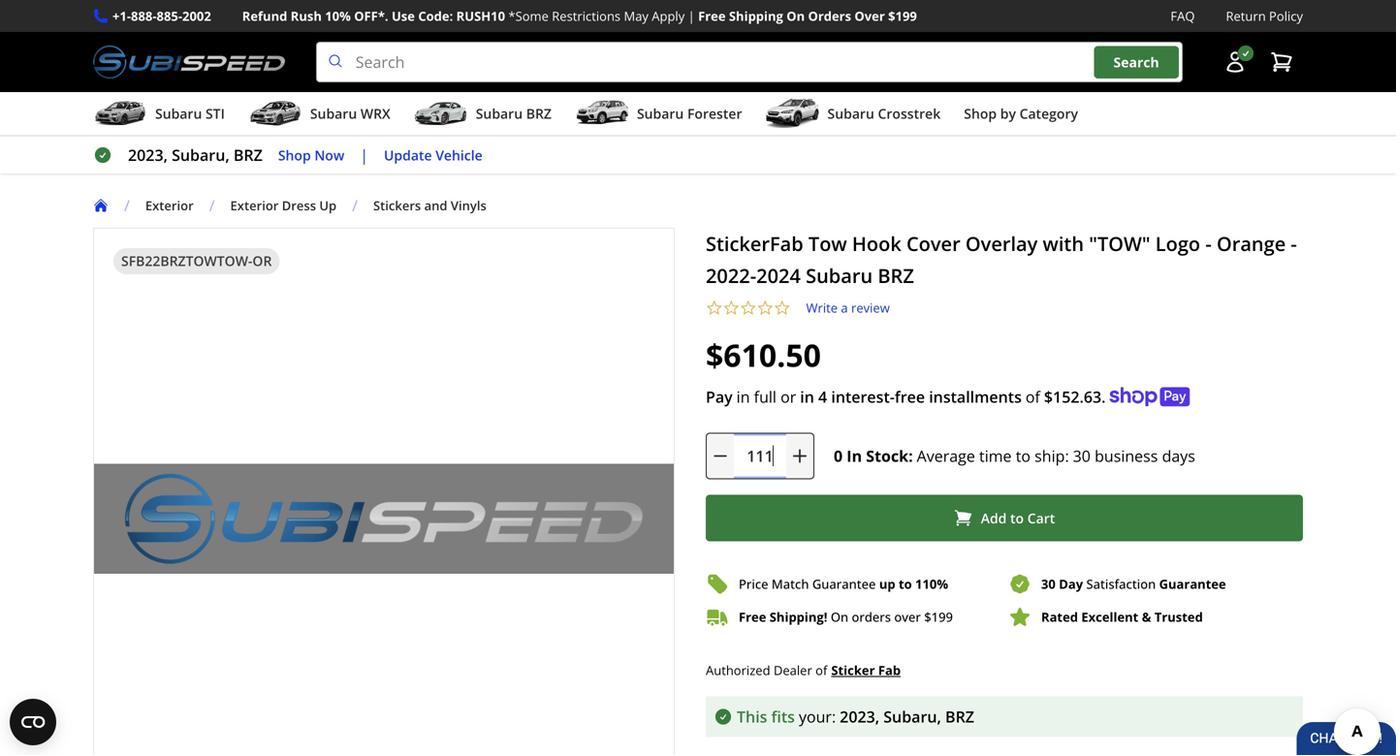 Task type: vqa. For each thing, say whether or not it's contained in the screenshot.
average
yes



Task type: locate. For each thing, give the bounding box(es) containing it.
shop
[[964, 104, 997, 123], [278, 146, 311, 164]]

0 horizontal spatial of
[[816, 662, 828, 679]]

with
[[1043, 230, 1084, 257]]

shop inside dropdown button
[[964, 104, 997, 123]]

return policy link
[[1226, 6, 1303, 26]]

1 vertical spatial 2023,
[[840, 706, 880, 727]]

subaru forester button
[[575, 96, 742, 135]]

1 vertical spatial 30
[[1042, 576, 1056, 593]]

free down price
[[739, 609, 767, 626]]

subispeed logo image
[[93, 42, 285, 83]]

empty star image
[[706, 300, 723, 317], [723, 300, 740, 317], [740, 300, 757, 317]]

pay
[[706, 387, 733, 407]]

1 horizontal spatial shop
[[964, 104, 997, 123]]

brz
[[526, 104, 552, 123], [234, 145, 263, 165], [878, 262, 914, 289], [946, 706, 975, 727]]

increment image
[[790, 447, 810, 466]]

1 - from the left
[[1206, 230, 1212, 257]]

1 vertical spatial shop
[[278, 146, 311, 164]]

exterior for exterior
[[145, 197, 194, 214]]

0 vertical spatial of
[[1026, 387, 1041, 407]]

0 horizontal spatial exterior
[[145, 197, 194, 214]]

policy
[[1270, 7, 1303, 25]]

-
[[1206, 230, 1212, 257], [1291, 230, 1297, 257]]

return policy
[[1226, 7, 1303, 25]]

guarantee up the trusted
[[1160, 576, 1227, 593]]

vehicle
[[436, 146, 483, 164]]

0 vertical spatial shop
[[964, 104, 997, 123]]

subaru for subaru sti
[[155, 104, 202, 123]]

0 horizontal spatial in
[[737, 387, 750, 407]]

installments
[[929, 387, 1022, 407]]

/ down 2023, subaru, brz
[[209, 195, 215, 216]]

10%
[[325, 7, 351, 25]]

update vehicle button
[[384, 144, 483, 166]]

subaru brz button
[[414, 96, 552, 135]]

orange
[[1217, 230, 1286, 257]]

30 left day
[[1042, 576, 1056, 593]]

subaru inside stickerfab tow hook cover overlay with "tow" logo - orange - 2022-2024 subaru brz
[[806, 262, 873, 289]]

subaru wrx
[[310, 104, 391, 123]]

- right orange
[[1291, 230, 1297, 257]]

1 vertical spatial of
[[816, 662, 828, 679]]

0 horizontal spatial -
[[1206, 230, 1212, 257]]

0 horizontal spatial guarantee
[[813, 576, 876, 593]]

stickers and vinyls
[[373, 197, 487, 214]]

3 / from the left
[[352, 195, 358, 216]]

1 vertical spatial on
[[831, 609, 849, 626]]

1 horizontal spatial of
[[1026, 387, 1041, 407]]

sfb22brztowtow-
[[121, 252, 253, 270]]

0 vertical spatial |
[[688, 7, 695, 25]]

199
[[932, 609, 953, 626]]

subaru right a subaru crosstrek thumbnail image
[[828, 104, 875, 123]]

$199
[[888, 7, 917, 25]]

2 / from the left
[[209, 195, 215, 216]]

interest-
[[831, 387, 895, 407]]

category
[[1020, 104, 1078, 123]]

exterior left dress
[[230, 197, 279, 214]]

shop now
[[278, 146, 345, 164]]

1 vertical spatial free
[[739, 609, 767, 626]]

2023, subaru, brz
[[128, 145, 263, 165]]

0 vertical spatial to
[[1016, 446, 1031, 467]]

add to cart button
[[706, 495, 1303, 542]]

up
[[879, 576, 896, 593]]

return
[[1226, 7, 1266, 25]]

subaru for subaru brz
[[476, 104, 523, 123]]

1 vertical spatial to
[[1011, 509, 1024, 527]]

2002
[[182, 7, 211, 25]]

2 guarantee from the left
[[1160, 576, 1227, 593]]

1 horizontal spatial exterior
[[230, 197, 279, 214]]

0 horizontal spatial 30
[[1042, 576, 1056, 593]]

exterior dress up link
[[230, 197, 352, 214], [230, 197, 337, 214]]

of right the dealer
[[816, 662, 828, 679]]

to
[[1016, 446, 1031, 467], [1011, 509, 1024, 527], [899, 576, 912, 593]]

0 horizontal spatial subaru,
[[172, 145, 230, 165]]

fits
[[772, 706, 795, 727]]

wrx
[[361, 104, 391, 123]]

empty star image
[[757, 300, 774, 317], [774, 300, 791, 317]]

1 horizontal spatial -
[[1291, 230, 1297, 257]]

4
[[819, 387, 827, 407]]

/
[[124, 195, 130, 216], [209, 195, 215, 216], [352, 195, 358, 216]]

| right the now
[[360, 145, 369, 165]]

cover
[[907, 230, 961, 257]]

stock:
[[866, 446, 913, 467]]

subaru, down subaru sti
[[172, 145, 230, 165]]

business
[[1095, 446, 1158, 467]]

2 empty star image from the left
[[774, 300, 791, 317]]

exterior down 2023, subaru, brz
[[145, 197, 194, 214]]

sfb22brztowtow-or
[[121, 252, 272, 270]]

pay in full or in 4 interest-free installments of $152.63 .
[[706, 387, 1106, 407]]

a subaru brz thumbnail image image
[[414, 99, 468, 128]]

1 horizontal spatial /
[[209, 195, 215, 216]]

2 exterior from the left
[[230, 197, 279, 214]]

0 vertical spatial 2023,
[[128, 145, 168, 165]]

and
[[424, 197, 448, 214]]

to right "up"
[[899, 576, 912, 593]]

subaru sti
[[155, 104, 225, 123]]

subaru left sti
[[155, 104, 202, 123]]

subaru, down fab
[[884, 706, 942, 727]]

2023, right your:
[[840, 706, 880, 727]]

0 horizontal spatial shop
[[278, 146, 311, 164]]

guarantee up the free shipping! on orders over $ 199
[[813, 576, 876, 593]]

faq
[[1171, 7, 1195, 25]]

2023, down subaru sti dropdown button
[[128, 145, 168, 165]]

to right add
[[1011, 509, 1024, 527]]

sticker fab link
[[831, 660, 901, 681]]

0 horizontal spatial on
[[787, 7, 805, 25]]

subaru up the now
[[310, 104, 357, 123]]

search input field
[[316, 42, 1183, 83]]

1 horizontal spatial on
[[831, 609, 849, 626]]

shop pay image
[[1110, 388, 1191, 407]]

search button
[[1094, 46, 1179, 78]]

subaru,
[[172, 145, 230, 165], [884, 706, 942, 727]]

2 empty star image from the left
[[723, 300, 740, 317]]

1 empty star image from the left
[[757, 300, 774, 317]]

add to cart
[[981, 509, 1055, 527]]

subaru crosstrek button
[[766, 96, 941, 135]]

add
[[981, 509, 1007, 527]]

subaru forester
[[637, 104, 742, 123]]

0 horizontal spatial /
[[124, 195, 130, 216]]

0 horizontal spatial |
[[360, 145, 369, 165]]

over
[[895, 609, 921, 626]]

1 horizontal spatial subaru,
[[884, 706, 942, 727]]

stickerfab
[[706, 230, 804, 257]]

1 exterior from the left
[[145, 197, 194, 214]]

None number field
[[706, 433, 815, 480]]

2 vertical spatial to
[[899, 576, 912, 593]]

1 horizontal spatial in
[[800, 387, 815, 407]]

this fits your: 2023, subaru, brz
[[737, 706, 975, 727]]

0 vertical spatial subaru,
[[172, 145, 230, 165]]

1 vertical spatial subaru,
[[884, 706, 942, 727]]

refund
[[242, 7, 287, 25]]

subaru for subaru wrx
[[310, 104, 357, 123]]

shop left by
[[964, 104, 997, 123]]

in left 4
[[800, 387, 815, 407]]

2 in from the left
[[800, 387, 815, 407]]

1 horizontal spatial guarantee
[[1160, 576, 1227, 593]]

a
[[841, 299, 848, 317]]

shop left the now
[[278, 146, 311, 164]]

exterior
[[145, 197, 194, 214], [230, 197, 279, 214]]

or
[[253, 252, 272, 270]]

/ right the up
[[352, 195, 358, 216]]

by
[[1001, 104, 1016, 123]]

of left $152.63
[[1026, 387, 1041, 407]]

+1-888-885-2002
[[112, 7, 211, 25]]

button image
[[1224, 51, 1247, 74]]

write a review link
[[806, 299, 890, 317]]

2022-
[[706, 262, 757, 289]]

subaru up a
[[806, 262, 873, 289]]

30
[[1073, 446, 1091, 467], [1042, 576, 1056, 593]]

in
[[737, 387, 750, 407], [800, 387, 815, 407]]

stickers and vinyls link
[[373, 197, 502, 214], [373, 197, 487, 214]]

exterior link
[[145, 197, 209, 214], [145, 197, 194, 214]]

| right apply on the top of the page
[[688, 7, 695, 25]]

2 horizontal spatial /
[[352, 195, 358, 216]]

1 horizontal spatial |
[[688, 7, 695, 25]]

3 empty star image from the left
[[740, 300, 757, 317]]

write
[[806, 299, 838, 317]]

stickers
[[373, 197, 421, 214]]

rush10
[[456, 7, 505, 25]]

subaru left forester
[[637, 104, 684, 123]]

0 vertical spatial 30
[[1073, 446, 1091, 467]]

subaru up vehicle
[[476, 104, 523, 123]]

0 horizontal spatial free
[[698, 7, 726, 25]]

of
[[1026, 387, 1041, 407], [816, 662, 828, 679]]

110%
[[916, 576, 949, 593]]

/ for stickers and vinyls
[[352, 195, 358, 216]]

30 right ship:
[[1073, 446, 1091, 467]]

free right apply on the top of the page
[[698, 7, 726, 25]]

free
[[698, 7, 726, 25], [739, 609, 767, 626]]

/ right home image
[[124, 195, 130, 216]]

2023,
[[128, 145, 168, 165], [840, 706, 880, 727]]

subaru
[[155, 104, 202, 123], [310, 104, 357, 123], [476, 104, 523, 123], [637, 104, 684, 123], [828, 104, 875, 123], [806, 262, 873, 289]]

- right logo at the top right
[[1206, 230, 1212, 257]]

in left full
[[737, 387, 750, 407]]

2 - from the left
[[1291, 230, 1297, 257]]

1 / from the left
[[124, 195, 130, 216]]

to right the time
[[1016, 446, 1031, 467]]



Task type: describe. For each thing, give the bounding box(es) containing it.
average
[[917, 446, 975, 467]]

0 horizontal spatial 2023,
[[128, 145, 168, 165]]

hook
[[852, 230, 902, 257]]

home image
[[93, 198, 109, 213]]

0 vertical spatial on
[[787, 7, 805, 25]]

shop by category
[[964, 104, 1078, 123]]

excellent
[[1082, 609, 1139, 626]]

shop by category button
[[964, 96, 1078, 135]]

logo
[[1156, 230, 1201, 257]]

subaru sti button
[[93, 96, 225, 135]]

sticker
[[831, 662, 875, 679]]

full
[[754, 387, 777, 407]]

price match guarantee up to 110%
[[739, 576, 949, 593]]

$610.50
[[706, 334, 821, 376]]

subaru crosstrek
[[828, 104, 941, 123]]

review
[[852, 299, 890, 317]]

a subaru crosstrek thumbnail image image
[[766, 99, 820, 128]]

apply
[[652, 7, 685, 25]]

.
[[1102, 387, 1106, 407]]

over
[[855, 7, 885, 25]]

decrement image
[[711, 447, 730, 466]]

a subaru sti thumbnail image image
[[93, 99, 147, 128]]

30 day satisfaction guarantee
[[1042, 576, 1227, 593]]

overlay
[[966, 230, 1038, 257]]

0 in stock: average time to ship: 30 business days
[[834, 446, 1196, 467]]

1 horizontal spatial 30
[[1073, 446, 1091, 467]]

subaru for subaru crosstrek
[[828, 104, 875, 123]]

&
[[1142, 609, 1152, 626]]

brz inside stickerfab tow hook cover overlay with "tow" logo - orange - 2022-2024 subaru brz
[[878, 262, 914, 289]]

1 guarantee from the left
[[813, 576, 876, 593]]

shop for shop now
[[278, 146, 311, 164]]

rated
[[1042, 609, 1078, 626]]

1 empty star image from the left
[[706, 300, 723, 317]]

update vehicle
[[384, 146, 483, 164]]

crosstrek
[[878, 104, 941, 123]]

open widget image
[[10, 699, 56, 746]]

match
[[772, 576, 809, 593]]

/ for exterior
[[124, 195, 130, 216]]

your:
[[799, 706, 836, 727]]

forester
[[688, 104, 742, 123]]

cart
[[1028, 509, 1055, 527]]

exterior dress up
[[230, 197, 337, 214]]

free shipping! on orders over $ 199
[[739, 609, 953, 626]]

/ for exterior dress up
[[209, 195, 215, 216]]

restrictions
[[552, 7, 621, 25]]

brz inside dropdown button
[[526, 104, 552, 123]]

in
[[847, 446, 862, 467]]

a subaru forester thumbnail image image
[[575, 99, 629, 128]]

day
[[1059, 576, 1083, 593]]

orders
[[852, 609, 891, 626]]

authorized
[[706, 662, 771, 679]]

+1-
[[112, 7, 131, 25]]

code:
[[418, 7, 453, 25]]

rated excellent & trusted
[[1042, 609, 1203, 626]]

vinyls
[[451, 197, 487, 214]]

+1-888-885-2002 link
[[112, 6, 211, 26]]

1 in from the left
[[737, 387, 750, 407]]

search
[[1114, 53, 1160, 71]]

"tow"
[[1089, 230, 1151, 257]]

refund rush 10% off*. use code: rush10 *some restrictions may apply | free shipping on orders over $199
[[242, 7, 917, 25]]

*some
[[509, 7, 549, 25]]

885-
[[157, 7, 182, 25]]

authorized dealer of sticker fab
[[706, 662, 901, 679]]

of inside authorized dealer of sticker fab
[[816, 662, 828, 679]]

to inside button
[[1011, 509, 1024, 527]]

exterior for exterior dress up
[[230, 197, 279, 214]]

trusted
[[1155, 609, 1203, 626]]

subaru wrx button
[[248, 96, 391, 135]]

0 vertical spatial free
[[698, 7, 726, 25]]

$152.63
[[1044, 387, 1102, 407]]

1 horizontal spatial 2023,
[[840, 706, 880, 727]]

orders
[[808, 7, 852, 25]]

subaru brz
[[476, 104, 552, 123]]

2024
[[757, 262, 801, 289]]

1 vertical spatial |
[[360, 145, 369, 165]]

free
[[895, 387, 925, 407]]

faq link
[[1171, 6, 1195, 26]]

shipping!
[[770, 609, 828, 626]]

update
[[384, 146, 432, 164]]

stickerfab tow hook cover overlay with "tow" logo - orange - 2022-2024 subaru brz
[[706, 230, 1297, 289]]

1 horizontal spatial free
[[739, 609, 767, 626]]

a subaru wrx thumbnail image image
[[248, 99, 302, 128]]

tow
[[809, 230, 847, 257]]

sti
[[206, 104, 225, 123]]

subaru for subaru forester
[[637, 104, 684, 123]]

fab
[[879, 662, 901, 679]]

time
[[980, 446, 1012, 467]]

dress
[[282, 197, 316, 214]]

$
[[924, 609, 932, 626]]

ship:
[[1035, 446, 1069, 467]]

shop for shop by category
[[964, 104, 997, 123]]

may
[[624, 7, 649, 25]]

days
[[1162, 446, 1196, 467]]

write a review
[[806, 299, 890, 317]]



